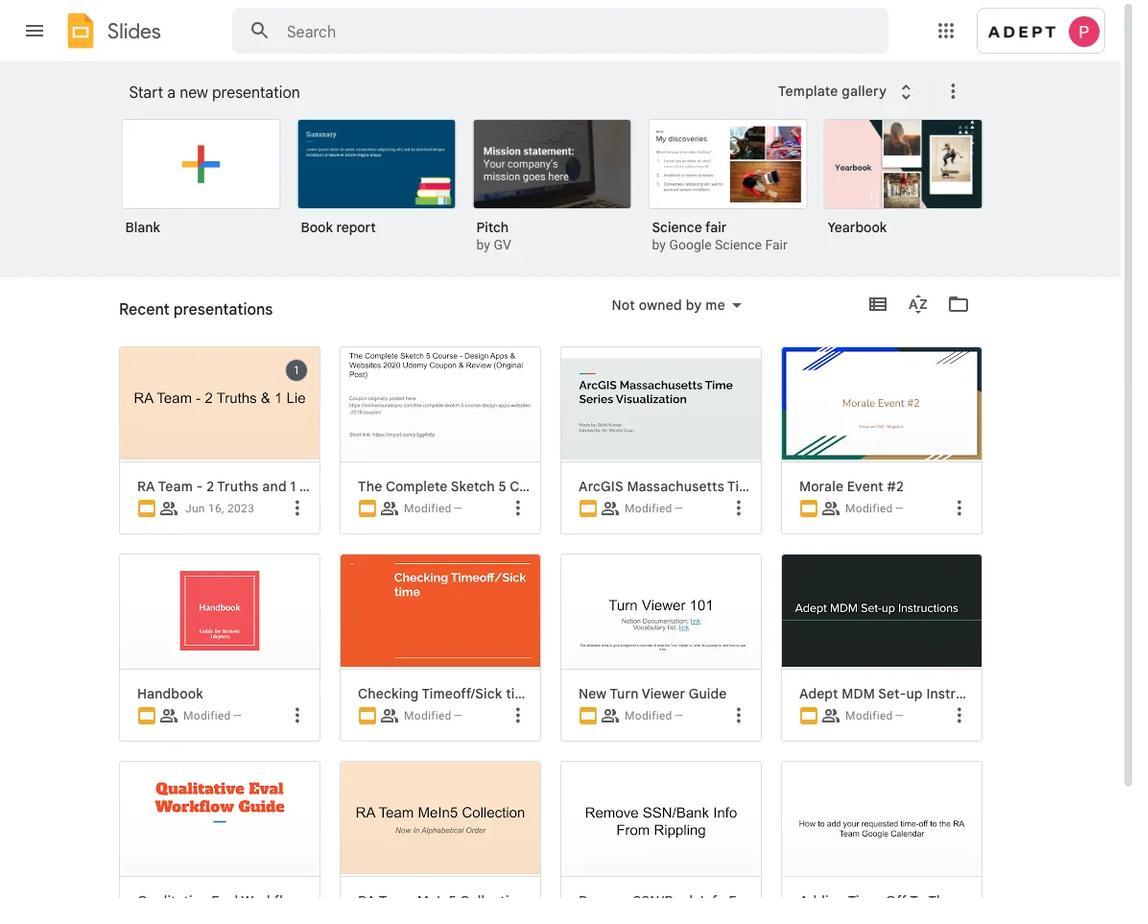 Task type: describe. For each thing, give the bounding box(es) containing it.
template gallery button
[[766, 74, 930, 108]]

instructions
[[926, 685, 1004, 702]]

new turn viewer guide
[[579, 685, 727, 702]]

ra
[[137, 478, 155, 495]]

search image
[[241, 12, 279, 50]]

modified — for new
[[625, 709, 683, 723]]

yearbook
[[828, 219, 887, 236]]

remove ssn/bank info from rippling google slides element
[[579, 892, 753, 899]]

handbook google slides element
[[137, 685, 312, 702]]

visualization
[[805, 478, 886, 495]]

science fair option
[[648, 119, 807, 255]]

morale
[[799, 478, 844, 495]]

1 inside popup button
[[293, 364, 300, 377]]

arcgis massachusetts time series visualization google slides element
[[579, 478, 886, 495]]

1 button
[[285, 359, 308, 382]]

checking timeoff/sick time presentation
[[358, 685, 620, 702]]

never opened by me element for adept
[[895, 709, 904, 723]]

-
[[196, 478, 203, 495]]

— for morale
[[895, 502, 904, 515]]

modified for new
[[625, 709, 672, 723]]

not owned by me button
[[599, 294, 754, 317]]

book report
[[301, 219, 376, 236]]

blank option
[[121, 119, 281, 249]]

jun
[[185, 502, 205, 515]]

ra team - 2 truths and 1 lie
[[137, 478, 318, 495]]

list box containing blank
[[121, 115, 1004, 278]]

1 button
[[285, 359, 308, 382]]

modified — inside handbook option
[[183, 709, 242, 723]]

recent inside heading
[[119, 299, 169, 319]]

2
[[206, 478, 214, 495]]

science fair by google science fair
[[652, 219, 787, 253]]

timeoff/sick
[[422, 685, 502, 702]]

1 horizontal spatial science
[[715, 237, 762, 253]]

2 recent presentations from the top
[[119, 307, 254, 324]]

by for not
[[686, 296, 702, 313]]

checking timeoff/sick time presentation option
[[340, 554, 620, 899]]

modified for adept
[[845, 709, 893, 723]]

never opened by me element for morale
[[895, 502, 904, 515]]

start a new presentation heading
[[129, 61, 766, 123]]

by for science
[[652, 237, 666, 253]]

modified for checking
[[404, 709, 452, 723]]

presentation
[[212, 83, 300, 102]]

yearbook option
[[824, 119, 983, 249]]

gv
[[494, 237, 511, 253]]

mdm
[[842, 685, 875, 702]]

— for adept
[[895, 709, 904, 723]]

1 vertical spatial 1
[[290, 478, 296, 495]]

more actions. image
[[938, 80, 965, 103]]

never opened by me element down the complete sketch 5 course - design apps & websites 2020 udemy discount & review (slide) google slides 'element'
[[453, 502, 463, 515]]

last opened by me jun 16, 2023 element
[[185, 502, 254, 515]]

never opened by me element for arcgis
[[674, 502, 683, 515]]

viewer
[[642, 685, 685, 702]]

handbook option
[[119, 554, 320, 899]]

time
[[506, 685, 534, 702]]

handbook
[[137, 685, 203, 702]]

not owned by me
[[612, 296, 725, 313]]

never opened by me element for checking
[[453, 709, 463, 723]]

and
[[262, 478, 287, 495]]

fair
[[705, 219, 727, 236]]

slides
[[107, 18, 161, 44]]

time
[[727, 478, 759, 495]]

report
[[336, 219, 376, 236]]

pitch option
[[473, 119, 632, 255]]

modified — for arcgis
[[625, 502, 683, 515]]

adding time-off to the ra team google calendar google slides element
[[799, 892, 974, 899]]

jun 16, 2023
[[185, 502, 254, 515]]

book report option
[[297, 119, 456, 249]]

me
[[706, 296, 725, 313]]

team
[[158, 478, 193, 495]]



Task type: vqa. For each thing, say whether or not it's contained in the screenshot.
Project proposal option
no



Task type: locate. For each thing, give the bounding box(es) containing it.
modified —
[[404, 502, 463, 515], [625, 502, 683, 515], [845, 502, 904, 515], [183, 709, 242, 723], [404, 709, 463, 723], [625, 709, 683, 723], [845, 709, 904, 723]]

adept
[[799, 685, 838, 702]]

—
[[453, 502, 463, 515], [674, 502, 683, 515], [895, 502, 904, 515], [233, 709, 242, 723], [453, 709, 463, 723], [674, 709, 683, 723], [895, 709, 904, 723]]

2023
[[227, 502, 254, 515]]

modified down new turn viewer guide on the bottom
[[625, 709, 672, 723]]

by inside popup button
[[686, 296, 702, 313]]

set-
[[878, 685, 906, 702]]

new turn viewer guide google slides element
[[579, 685, 753, 702]]

presentations
[[173, 299, 273, 319], [167, 307, 254, 324]]

1 vertical spatial science
[[715, 237, 762, 253]]

— for new
[[674, 709, 683, 723]]

main menu image
[[23, 19, 46, 42]]

modified — inside morale event #2 option
[[845, 502, 904, 515]]

ra team mein5 collection google slides element
[[358, 892, 533, 899]]

modified — for morale
[[845, 502, 904, 515]]

modified down event
[[845, 502, 893, 515]]

lie
[[299, 478, 318, 495]]

never opened by me element down adept mdm set-up instructions google slides element
[[895, 709, 904, 723]]

modified — down the complete sketch 5 course - design apps & websites 2020 udemy discount & review (slide) google slides 'element'
[[404, 502, 463, 515]]

never opened by me element inside the adept mdm set-up instructions option
[[895, 709, 904, 723]]

Search bar text field
[[287, 22, 841, 41]]

modified for arcgis
[[625, 502, 672, 515]]

modified — inside the adept mdm set-up instructions option
[[845, 709, 904, 723]]

morale event #2
[[799, 478, 904, 495]]

morale event #2 google slides element
[[799, 478, 974, 495]]

by left gv 'link'
[[476, 237, 490, 253]]

never opened by me element down the new turn viewer guide google slides element on the right
[[674, 709, 683, 723]]

pitch by gv
[[476, 219, 511, 253]]

modified — inside checking timeoff/sick time presentation option
[[404, 709, 463, 723]]

arcgis
[[579, 478, 623, 495]]

0 vertical spatial science
[[652, 219, 702, 236]]

#2
[[887, 478, 904, 495]]

modified down timeoff/sick
[[404, 709, 452, 723]]

checking
[[358, 685, 419, 702]]

— inside handbook option
[[233, 709, 242, 723]]

gallery
[[842, 83, 887, 99]]

by inside pitch by gv
[[476, 237, 490, 253]]

— for checking
[[453, 709, 463, 723]]

arcgis massachusetts time series visualization
[[579, 478, 886, 495]]

— inside arcgis massachusetts time series visualization option
[[674, 502, 683, 515]]

fair
[[765, 237, 787, 253]]

1 recent presentations from the top
[[119, 299, 273, 319]]

modified — for adept
[[845, 709, 904, 723]]

modified inside handbook option
[[183, 709, 231, 723]]

by left me
[[686, 296, 702, 313]]

modified down the handbook google slides element
[[183, 709, 231, 723]]

modified inside option
[[404, 502, 452, 515]]

start a new presentation
[[129, 83, 300, 102]]

recent presentations list box
[[109, 0, 1004, 899]]

qualitative eval workflow guide google slides element
[[137, 892, 312, 899]]

— down #2
[[895, 502, 904, 515]]

— inside checking timeoff/sick time presentation option
[[453, 709, 463, 723]]

— inside new turn viewer guide option
[[674, 709, 683, 723]]

modified down massachusetts
[[625, 502, 672, 515]]

modified — inside option
[[404, 502, 463, 515]]

modified — down new turn viewer guide on the bottom
[[625, 709, 683, 723]]

blank
[[125, 219, 160, 236]]

event
[[847, 478, 883, 495]]

pitch
[[476, 219, 509, 236]]

adept mdm set-up instructions google slides element
[[799, 685, 1004, 702]]

0 horizontal spatial by
[[476, 237, 490, 253]]

modified — down event
[[845, 502, 904, 515]]

recent presentations
[[119, 299, 273, 319], [119, 307, 254, 324]]

— down the handbook google slides element
[[233, 709, 242, 723]]

checking timeoff/sick time presentation google slides element
[[358, 685, 620, 702]]

— inside the adept mdm set-up instructions option
[[895, 709, 904, 723]]

None search field
[[232, 8, 889, 54]]

by inside science fair by google science fair
[[652, 237, 666, 253]]

0 horizontal spatial science
[[652, 219, 702, 236]]

new turn viewer guide option
[[560, 554, 762, 899]]

modified — for checking
[[404, 709, 463, 723]]

0 vertical spatial 1
[[293, 364, 300, 377]]

never opened by me element down #2
[[895, 502, 904, 515]]

modified inside arcgis massachusetts time series visualization option
[[625, 502, 672, 515]]

never opened by me element
[[453, 502, 463, 515], [674, 502, 683, 515], [895, 502, 904, 515], [233, 709, 242, 723], [453, 709, 463, 723], [674, 709, 683, 723], [895, 709, 904, 723]]

modified — down massachusetts
[[625, 502, 683, 515]]

a
[[167, 83, 176, 102]]

— for arcgis
[[674, 502, 683, 515]]

modified — down timeoff/sick
[[404, 709, 463, 723]]

new
[[579, 685, 607, 702]]

modified inside the adept mdm set-up instructions option
[[845, 709, 893, 723]]

2 horizontal spatial by
[[686, 296, 702, 313]]

by
[[476, 237, 490, 253], [652, 237, 666, 253], [686, 296, 702, 313]]

ra team - 2 truths and 1 lie google slides element
[[137, 478, 318, 495]]

guide
[[689, 685, 727, 702]]

never opened by me element down massachusetts
[[674, 502, 683, 515]]

science
[[652, 219, 702, 236], [715, 237, 762, 253]]

modified — down the handbook google slides element
[[183, 709, 242, 723]]

modified inside new turn viewer guide option
[[625, 709, 672, 723]]

slides link
[[61, 12, 161, 54]]

science up google
[[652, 219, 702, 236]]

— down adept mdm set-up instructions google slides element
[[895, 709, 904, 723]]

google science fair link
[[669, 237, 787, 253]]

option
[[330, 0, 541, 899], [119, 761, 320, 899], [340, 761, 541, 899], [560, 761, 762, 899], [781, 761, 983, 899]]

modified inside morale event #2 option
[[845, 502, 893, 515]]

adept mdm set-up instructions option
[[781, 554, 1004, 899]]

presentation
[[538, 685, 620, 702]]

arcgis massachusetts time series visualization option
[[551, 0, 886, 899]]

modified — inside new turn viewer guide option
[[625, 709, 683, 723]]

morale event #2 option
[[771, 0, 983, 899]]

gv link
[[494, 237, 511, 253]]

list box
[[121, 115, 1004, 278]]

modified — down mdm
[[845, 709, 904, 723]]

2 recent from the top
[[119, 307, 163, 324]]

truths
[[217, 478, 259, 495]]

template gallery
[[778, 83, 887, 99]]

massachusetts
[[627, 478, 724, 495]]

— down the complete sketch 5 course - design apps & websites 2020 udemy discount & review (slide) google slides 'element'
[[453, 502, 463, 515]]

1 horizontal spatial by
[[652, 237, 666, 253]]

1
[[293, 364, 300, 377], [290, 478, 296, 495]]

the complete sketch 5 course - design apps & websites 2020 udemy discount & review (slide) google slides element
[[358, 478, 533, 495]]

series
[[762, 478, 802, 495]]

turn
[[610, 685, 639, 702]]

modified — inside arcgis massachusetts time series visualization option
[[625, 502, 683, 515]]

ra team - 2 truths and 1 lie option
[[109, 0, 320, 899]]

google
[[669, 237, 712, 253]]

— inside option
[[453, 502, 463, 515]]

option containing modified
[[330, 0, 541, 899]]

never opened by me element down timeoff/sick
[[453, 709, 463, 723]]

modified
[[404, 502, 452, 515], [625, 502, 672, 515], [845, 502, 893, 515], [183, 709, 231, 723], [404, 709, 452, 723], [625, 709, 672, 723], [845, 709, 893, 723]]

— inside morale event #2 option
[[895, 502, 904, 515]]

science down fair
[[715, 237, 762, 253]]

1 recent from the top
[[119, 299, 169, 319]]

— down timeoff/sick
[[453, 709, 463, 723]]

modified down mdm
[[845, 709, 893, 723]]

presentations inside heading
[[173, 299, 273, 319]]

recent presentations heading
[[119, 277, 273, 339]]

new
[[180, 83, 208, 102]]

adept mdm set-up instructions
[[799, 685, 1004, 702]]

modified down the complete sketch 5 course - design apps & websites 2020 udemy discount & review (slide) google slides 'element'
[[404, 502, 452, 515]]

— down the new turn viewer guide google slides element on the right
[[674, 709, 683, 723]]

16,
[[208, 502, 224, 515]]

owned
[[639, 296, 682, 313]]

modified inside checking timeoff/sick time presentation option
[[404, 709, 452, 723]]

by left google
[[652, 237, 666, 253]]

not
[[612, 296, 635, 313]]

never opened by me element for new
[[674, 709, 683, 723]]

book
[[301, 219, 333, 236]]

template
[[778, 83, 838, 99]]

never opened by me element down the handbook google slides element
[[233, 709, 242, 723]]

recent
[[119, 299, 169, 319], [119, 307, 163, 324]]

up
[[906, 685, 923, 702]]

modified for morale
[[845, 502, 893, 515]]

start
[[129, 83, 163, 102]]

— down massachusetts
[[674, 502, 683, 515]]



